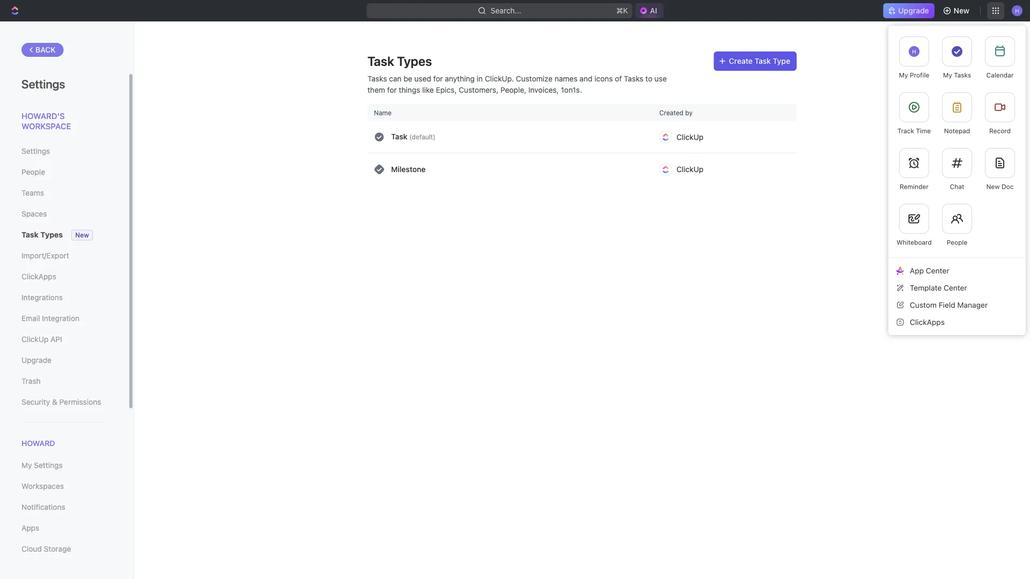 Task type: locate. For each thing, give the bounding box(es) containing it.
people inside settings "element"
[[21, 168, 45, 177]]

task left type
[[755, 57, 772, 66]]

0 horizontal spatial types
[[40, 231, 63, 239]]

my down howard
[[21, 462, 32, 470]]

invoices,
[[529, 85, 559, 94]]

my for my settings
[[21, 462, 32, 470]]

template
[[911, 284, 942, 293]]

0 vertical spatial task types
[[368, 54, 432, 69]]

0 horizontal spatial people
[[21, 168, 45, 177]]

0 horizontal spatial tasks
[[368, 74, 387, 83]]

template center button
[[893, 280, 1022, 297]]

email integration link
[[21, 310, 107, 328]]

types up import/export
[[40, 231, 63, 239]]

tasks can be used for anything in clickup. customize names and icons of tasks to use them for things like epics, customers, people, invoices, 1on1s.
[[368, 74, 667, 94]]

people up app center button at right top
[[948, 239, 968, 246]]

chat button
[[936, 142, 979, 198]]

types
[[397, 54, 432, 69], [40, 231, 63, 239]]

settings up howard's
[[21, 77, 65, 91]]

tasks up them
[[368, 74, 387, 83]]

notifications link
[[21, 499, 107, 517]]

settings link
[[21, 142, 107, 161]]

1 vertical spatial types
[[40, 231, 63, 239]]

track time button
[[893, 86, 936, 142]]

record
[[990, 127, 1012, 135]]

milestone
[[391, 165, 426, 174]]

0 horizontal spatial my
[[21, 462, 32, 470]]

cloud
[[21, 545, 42, 554]]

settings up workspaces
[[34, 462, 63, 470]]

1 vertical spatial for
[[387, 85, 397, 94]]

chat
[[951, 183, 965, 191]]

new left doc
[[987, 183, 1001, 191]]

1 horizontal spatial for
[[434, 74, 443, 83]]

task types up import/export
[[21, 231, 63, 239]]

new for doc
[[987, 183, 1001, 191]]

task types up can
[[368, 54, 432, 69]]

1 vertical spatial clickapps
[[911, 318, 946, 327]]

0 vertical spatial for
[[434, 74, 443, 83]]

0 horizontal spatial upgrade
[[21, 356, 52, 365]]

0 vertical spatial upgrade link
[[884, 3, 935, 18]]

my inside settings "element"
[[21, 462, 32, 470]]

0 vertical spatial clickapps
[[21, 272, 56, 281]]

2 horizontal spatial my
[[944, 71, 953, 79]]

to
[[646, 74, 653, 83]]

upgrade link
[[884, 3, 935, 18], [21, 352, 107, 370]]

0 horizontal spatial clickapps
[[21, 272, 56, 281]]

1 vertical spatial upgrade
[[21, 356, 52, 365]]

integrations link
[[21, 289, 107, 307]]

my inside button
[[944, 71, 953, 79]]

1 vertical spatial clickup
[[677, 165, 704, 174]]

for up epics,
[[434, 74, 443, 83]]

workspaces
[[21, 483, 64, 491]]

1 vertical spatial task types
[[21, 231, 63, 239]]

epics,
[[436, 85, 457, 94]]

1 horizontal spatial types
[[397, 54, 432, 69]]

apps
[[21, 524, 39, 533]]

customize
[[516, 74, 553, 83]]

anything
[[445, 74, 475, 83]]

1 vertical spatial upgrade link
[[21, 352, 107, 370]]

for down can
[[387, 85, 397, 94]]

1 vertical spatial center
[[944, 284, 968, 293]]

clickapps
[[21, 272, 56, 281], [911, 318, 946, 327]]

clickup
[[677, 133, 704, 141], [677, 165, 704, 174], [21, 335, 48, 344]]

upgrade up h
[[899, 6, 930, 15]]

0 vertical spatial new
[[954, 6, 970, 15]]

my profile
[[900, 71, 930, 79]]

new inside settings "element"
[[75, 232, 89, 239]]

center inside button
[[944, 284, 968, 293]]

1 horizontal spatial upgrade link
[[884, 3, 935, 18]]

my right 'profile'
[[944, 71, 953, 79]]

import/export
[[21, 252, 69, 260]]

center up the template center
[[927, 267, 950, 275]]

1 horizontal spatial my
[[900, 71, 909, 79]]

new up import/export link
[[75, 232, 89, 239]]

my left 'profile'
[[900, 71, 909, 79]]

center down app center button at right top
[[944, 284, 968, 293]]

types up be
[[397, 54, 432, 69]]

1 vertical spatial new
[[987, 183, 1001, 191]]

create
[[730, 57, 753, 66]]

notepad
[[945, 127, 971, 135]]

2 vertical spatial clickup
[[21, 335, 48, 344]]

0 horizontal spatial for
[[387, 85, 397, 94]]

upgrade link down clickup api link
[[21, 352, 107, 370]]

for
[[434, 74, 443, 83], [387, 85, 397, 94]]

task
[[368, 54, 394, 69], [755, 57, 772, 66], [391, 132, 408, 141], [21, 231, 39, 239]]

workspace
[[21, 122, 71, 131]]

1 horizontal spatial upgrade
[[899, 6, 930, 15]]

track
[[898, 127, 915, 135]]

people button
[[936, 198, 979, 253]]

of
[[615, 74, 622, 83]]

0 vertical spatial clickup
[[677, 133, 704, 141]]

center inside button
[[927, 267, 950, 275]]

tasks
[[955, 71, 972, 79], [368, 74, 387, 83], [624, 74, 644, 83]]

time
[[917, 127, 932, 135]]

back
[[35, 45, 56, 54]]

1 vertical spatial people
[[948, 239, 968, 246]]

h
[[913, 48, 917, 55]]

upgrade link up h
[[884, 3, 935, 18]]

0 vertical spatial people
[[21, 168, 45, 177]]

settings down 'workspace'
[[21, 147, 50, 156]]

clickapps button
[[893, 314, 1022, 331]]

0 horizontal spatial task types
[[21, 231, 63, 239]]

by
[[686, 109, 693, 117]]

icons
[[595, 74, 613, 83]]

task down "spaces"
[[21, 231, 39, 239]]

1 horizontal spatial clickapps
[[911, 318, 946, 327]]

my
[[900, 71, 909, 79], [944, 71, 953, 79], [21, 462, 32, 470]]

tasks left calendar
[[955, 71, 972, 79]]

manager
[[958, 301, 989, 310]]

2 horizontal spatial tasks
[[955, 71, 972, 79]]

clickup api link
[[21, 331, 107, 349]]

upgrade
[[899, 6, 930, 15], [21, 356, 52, 365]]

upgrade down clickup api
[[21, 356, 52, 365]]

people
[[21, 168, 45, 177], [948, 239, 968, 246]]

created
[[660, 109, 684, 117]]

clickup for task
[[677, 133, 704, 141]]

clickapps inside settings "element"
[[21, 272, 56, 281]]

clickapps up integrations
[[21, 272, 56, 281]]

new up my tasks button
[[954, 6, 970, 15]]

1 horizontal spatial tasks
[[624, 74, 644, 83]]

custom field manager
[[911, 301, 989, 310]]

profile
[[911, 71, 930, 79]]

people up teams
[[21, 168, 45, 177]]

clickup inside settings "element"
[[21, 335, 48, 344]]

0 vertical spatial center
[[927, 267, 950, 275]]

1 horizontal spatial people
[[948, 239, 968, 246]]

cloud storage link
[[21, 541, 107, 559]]

permissions
[[59, 398, 101, 407]]

2 horizontal spatial new
[[987, 183, 1001, 191]]

new doc
[[987, 183, 1015, 191]]

1 horizontal spatial new
[[954, 6, 970, 15]]

people inside button
[[948, 239, 968, 246]]

things
[[399, 85, 421, 94]]

0 horizontal spatial new
[[75, 232, 89, 239]]

people link
[[21, 163, 107, 181]]

tasks left to
[[624, 74, 644, 83]]

clickapps down custom at bottom
[[911, 318, 946, 327]]

reminder button
[[893, 142, 936, 198]]

0 vertical spatial types
[[397, 54, 432, 69]]

2 vertical spatial new
[[75, 232, 89, 239]]



Task type: vqa. For each thing, say whether or not it's contained in the screenshot.
Team to the top
no



Task type: describe. For each thing, give the bounding box(es) containing it.
upgrade inside settings "element"
[[21, 356, 52, 365]]

be
[[404, 74, 413, 83]]

type
[[773, 57, 791, 66]]

app center
[[911, 267, 950, 275]]

doc
[[1002, 183, 1015, 191]]

trash link
[[21, 373, 107, 391]]

storage
[[44, 545, 71, 554]]

security
[[21, 398, 50, 407]]

integration
[[42, 314, 80, 323]]

create task type button
[[714, 52, 797, 71]]

name
[[374, 109, 392, 117]]

⌘k
[[617, 6, 628, 15]]

spaces
[[21, 210, 47, 219]]

my settings
[[21, 462, 63, 470]]

app center button
[[893, 263, 1022, 280]]

names
[[555, 74, 578, 83]]

custom field manager button
[[893, 297, 1022, 314]]

like
[[423, 85, 434, 94]]

custom
[[911, 301, 937, 310]]

clickup api
[[21, 335, 62, 344]]

0 vertical spatial upgrade
[[899, 6, 930, 15]]

used
[[415, 74, 432, 83]]

task inside button
[[755, 57, 772, 66]]

field
[[939, 301, 956, 310]]

howard
[[21, 439, 55, 448]]

1 horizontal spatial task types
[[368, 54, 432, 69]]

howard's workspace
[[21, 111, 71, 131]]

security & permissions
[[21, 398, 101, 407]]

my for my tasks
[[944, 71, 953, 79]]

clickapps inside button
[[911, 318, 946, 327]]

teams link
[[21, 184, 107, 202]]

my tasks
[[944, 71, 972, 79]]

apps link
[[21, 520, 107, 538]]

0 vertical spatial settings
[[21, 77, 65, 91]]

create task type
[[730, 57, 791, 66]]

use
[[655, 74, 667, 83]]

task left (default)
[[391, 132, 408, 141]]

them
[[368, 85, 385, 94]]

search...
[[491, 6, 521, 15]]

import/export link
[[21, 247, 107, 265]]

record button
[[979, 86, 1022, 142]]

spaces link
[[21, 205, 107, 223]]

2 vertical spatial settings
[[34, 462, 63, 470]]

my tasks button
[[936, 30, 979, 86]]

api
[[51, 335, 62, 344]]

track time
[[898, 127, 932, 135]]

0 horizontal spatial upgrade link
[[21, 352, 107, 370]]

task inside settings "element"
[[21, 231, 39, 239]]

my settings link
[[21, 457, 107, 475]]

integrations
[[21, 293, 63, 302]]

template center
[[911, 284, 968, 293]]

in
[[477, 74, 483, 83]]

1 vertical spatial settings
[[21, 147, 50, 156]]

clickup.
[[485, 74, 514, 83]]

can
[[389, 74, 402, 83]]

cloud storage
[[21, 545, 71, 554]]

&
[[52, 398, 57, 407]]

customers,
[[459, 85, 499, 94]]

whiteboard
[[897, 239, 933, 246]]

and
[[580, 74, 593, 83]]

clickapps link
[[21, 268, 107, 286]]

calendar button
[[979, 30, 1022, 86]]

center for template center
[[944, 284, 968, 293]]

reminder
[[900, 183, 929, 191]]

back link
[[21, 43, 64, 57]]

task up can
[[368, 54, 394, 69]]

(default)
[[410, 134, 436, 141]]

teams
[[21, 189, 44, 198]]

new for "new" button
[[954, 6, 970, 15]]

new button
[[939, 2, 977, 19]]

app
[[911, 267, 925, 275]]

email integration
[[21, 314, 80, 323]]

tasks inside button
[[955, 71, 972, 79]]

my for my profile
[[900, 71, 909, 79]]

people,
[[501, 85, 527, 94]]

settings element
[[0, 21, 134, 580]]

clickup for milestone
[[677, 165, 704, 174]]

task (default)
[[391, 132, 436, 141]]

email
[[21, 314, 40, 323]]

whiteboard button
[[893, 198, 936, 253]]

1on1s.
[[561, 85, 582, 94]]

trash
[[21, 377, 41, 386]]

workspaces link
[[21, 478, 107, 496]]

types inside settings "element"
[[40, 231, 63, 239]]

created by
[[660, 109, 693, 117]]

calendar
[[987, 71, 1014, 79]]

notifications
[[21, 503, 65, 512]]

center for app center
[[927, 267, 950, 275]]

task types inside settings "element"
[[21, 231, 63, 239]]

new doc button
[[979, 142, 1022, 198]]



